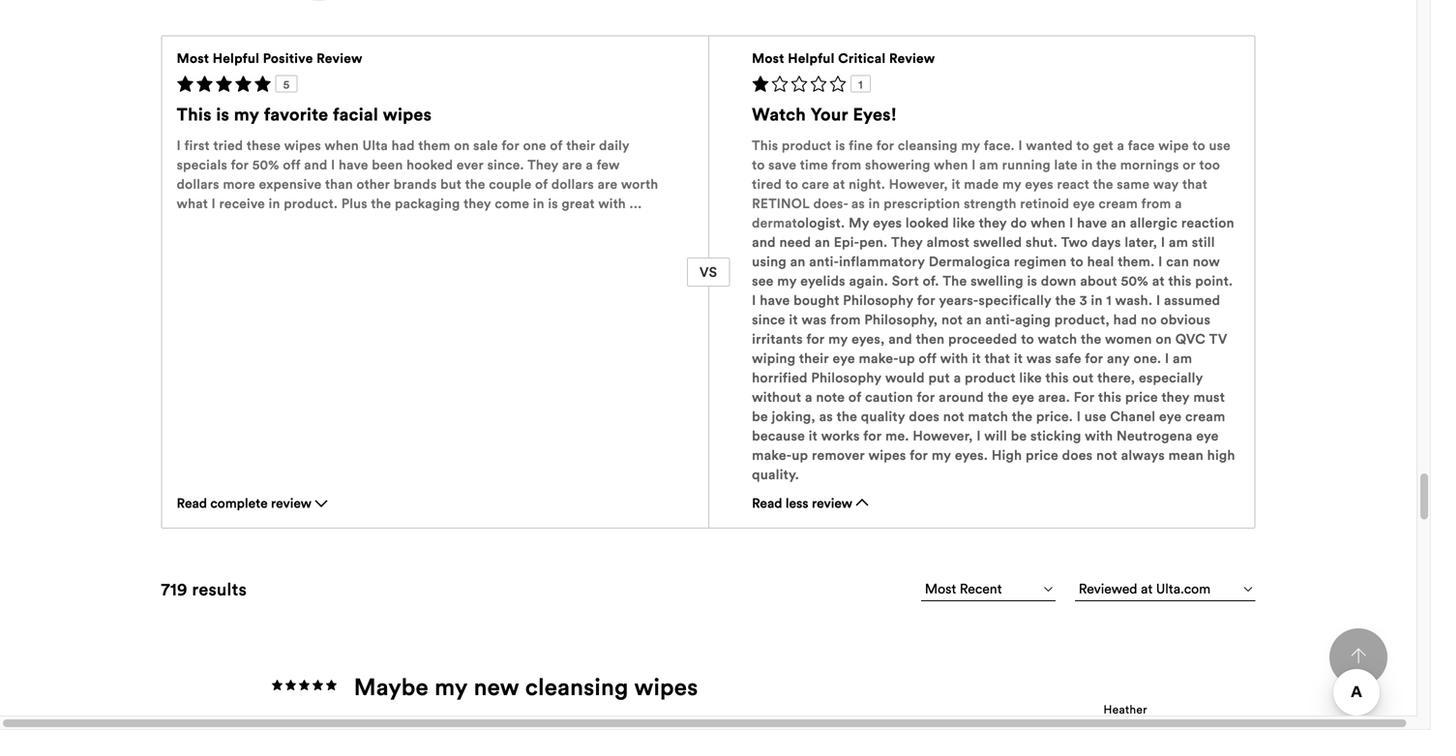 Task type: vqa. For each thing, say whether or not it's contained in the screenshot.
"53G Deep Golden Shape Tape Full Coverage Concealer" icon
no



Task type: locate. For each thing, give the bounding box(es) containing it.
as up my
[[852, 195, 866, 212]]

when inside "i first tried these wipes when ulta had them on sale for one of their daily specials for 50% off and i have been hooked ever since. they are a few dollars more expensive than other brands but the couple of dollars are worth what i receive in product.    plus the packaging they come in is great with"
[[325, 137, 359, 153]]

am up made
[[980, 156, 999, 173]]

at inside the this product is fine for cleansing my face. i wanted to get a face wipe to use to save time from showering when i am running late in the mornings or too tired to care at night. however, it made my eyes react the same way that retinol does- as in prescription strength retinoid eye cream from a dermat
[[833, 176, 846, 192]]

0 horizontal spatial they
[[464, 195, 492, 212]]

1 review from the left
[[317, 50, 363, 66]]

my
[[234, 103, 260, 125], [962, 137, 981, 153], [1003, 176, 1022, 192], [778, 272, 797, 289], [829, 330, 848, 348], [932, 446, 952, 464], [435, 672, 468, 701]]

review for eyes!
[[812, 495, 853, 511]]

the down other
[[371, 195, 392, 212]]

at
[[833, 176, 846, 192], [1153, 272, 1165, 289]]

1 horizontal spatial review
[[890, 50, 936, 66]]

read left "complete"
[[177, 495, 207, 511]]

0 vertical spatial they
[[464, 195, 492, 212]]

1 horizontal spatial read
[[752, 495, 783, 511]]

719 results
[[161, 578, 247, 600]]

make- up "quality."
[[752, 446, 792, 464]]

this inside the this product is fine for cleansing my face. i wanted to get a face wipe to use to save time from showering when i am running late in the mornings or too tired to care at night. however, it made my eyes react the same way that retinol does- as in prescription strength retinoid eye cream from a dermat
[[752, 137, 779, 153]]

from up allergic
[[1142, 195, 1172, 212]]

irritants
[[752, 330, 803, 348]]

1 horizontal spatial helpful
[[788, 50, 835, 66]]

2 vertical spatial with
[[1086, 427, 1114, 444]]

rated 5 out of 5 stars image
[[177, 75, 665, 96], [272, 677, 340, 695]]

sticking
[[1031, 427, 1082, 444]]

and up using
[[752, 233, 776, 251]]

0 horizontal spatial use
[[1085, 408, 1107, 425]]

my left face.
[[962, 137, 981, 153]]

as inside ologist.    my eyes looked like they do when i have an allergic reaction and need an epi-pen. they almost swelled shut. two days later, i am still using an anti-inflammatory dermalogica regimen to heal them. i can now see my eyelids again. sort of. the swelling is down about 50% at this point. i have bought philosophy for years-specifically the 3 in 1 wash. i assumed since it was from philosophy, not an anti-aging product, had no obvious irritants for my eyes, and then proceeded to watch the women on qvc tv wiping their eye make-up off with it that it was safe for any one. i am horrified philosophy would put a product like this out there, especially without a note of caution for around the eye area.  for this price they must be joking, as the quality does not match the price. i use chanel eye cream because it works for me. however, i will be sticking with neutrogena eye make-up remover wipes for my eyes. high price does not always mean high quality.
[[820, 408, 834, 425]]

tired
[[752, 176, 782, 192]]

0 horizontal spatial are
[[563, 156, 583, 173]]

when
[[325, 137, 359, 153], [934, 156, 969, 173], [1031, 214, 1066, 231]]

review
[[271, 495, 312, 511], [812, 495, 853, 511]]

like up the almost
[[953, 214, 976, 231]]

is inside the this product is fine for cleansing my face. i wanted to get a face wipe to use to save time from showering when i am running late in the mornings or too tired to care at night. however, it made my eyes react the same way that retinol does- as in prescription strength retinoid eye cream from a dermat
[[836, 137, 846, 153]]

my left new
[[435, 672, 468, 701]]

this
[[1169, 272, 1192, 289], [1046, 369, 1069, 386], [1099, 388, 1122, 406]]

0 horizontal spatial that
[[985, 350, 1011, 367]]

new
[[474, 672, 520, 701]]

1 vertical spatial off
[[919, 350, 937, 367]]

product,
[[1055, 311, 1110, 328]]

1
[[859, 77, 863, 92], [1107, 291, 1112, 309]]

0 horizontal spatial helpful
[[213, 50, 260, 66]]

review
[[317, 50, 363, 66], [890, 50, 936, 66]]

0 horizontal spatial as
[[820, 408, 834, 425]]

dollars down specials
[[177, 176, 219, 192]]

plus
[[342, 195, 368, 212]]

1 horizontal spatial review
[[812, 495, 853, 511]]

2 dollars from the left
[[552, 176, 594, 192]]

eye inside the this product is fine for cleansing my face. i wanted to get a face wipe to use to save time from showering when i am running late in the mornings or too tired to care at night. however, it made my eyes react the same way that retinol does- as in prescription strength retinoid eye cream from a dermat
[[1074, 195, 1096, 212]]

using
[[752, 253, 787, 270]]

i up made
[[972, 156, 976, 173]]

cleansing inside the this product is fine for cleansing my face. i wanted to get a face wipe to use to save time from showering when i am running late in the mornings or too tired to care at night. however, it made my eyes react the same way that retinol does- as in prescription strength retinoid eye cream from a dermat
[[898, 137, 958, 153]]

am inside the this product is fine for cleansing my face. i wanted to get a face wipe to use to save time from showering when i am running late in the mornings or too tired to care at night. however, it made my eyes react the same way that retinol does- as in prescription strength retinoid eye cream from a dermat
[[980, 156, 999, 173]]

is left great
[[548, 195, 558, 212]]

does up me.
[[910, 408, 940, 425]]

0 horizontal spatial review
[[317, 50, 363, 66]]

is up tried
[[216, 103, 230, 125]]

in right "3"
[[1092, 291, 1103, 309]]

one.
[[1134, 350, 1162, 367]]

strength
[[964, 195, 1017, 212]]

0 horizontal spatial most
[[177, 50, 209, 66]]

rated 1 out of 5 stars image
[[752, 75, 1241, 96]]

am up 'can'
[[1169, 233, 1189, 251]]

1 horizontal spatial with
[[941, 350, 969, 367]]

eyes up pen.
[[874, 214, 903, 231]]

0 vertical spatial cream
[[1099, 195, 1139, 212]]

0 horizontal spatial product
[[782, 137, 832, 153]]

use inside the this product is fine for cleansing my face. i wanted to get a face wipe to use to save time from showering when i am running late in the mornings or too tired to care at night. however, it made my eyes react the same way that retinol does- as in prescription strength retinoid eye cream from a dermat
[[1210, 137, 1231, 153]]

chanel
[[1111, 408, 1156, 425]]

ologist.
[[798, 214, 846, 231]]

however, up eyes.
[[913, 427, 974, 444]]

0 vertical spatial rated 5 out of 5 stars image
[[177, 75, 665, 96]]

wipe
[[1159, 137, 1190, 153]]

philosophy up note
[[812, 369, 882, 386]]

1 vertical spatial at
[[1153, 272, 1165, 289]]

in right come
[[533, 195, 545, 212]]

philosophy
[[844, 291, 914, 309], [812, 369, 882, 386]]

product up around
[[965, 369, 1016, 386]]

their left 'daily'
[[567, 137, 596, 153]]

and
[[304, 156, 328, 173], [752, 233, 776, 251], [889, 330, 913, 348]]

1 vertical spatial however,
[[913, 427, 974, 444]]

most
[[177, 50, 209, 66], [752, 50, 785, 66]]

1 horizontal spatial this
[[752, 137, 779, 153]]

0 horizontal spatial this
[[1046, 369, 1069, 386]]

1 vertical spatial this
[[1046, 369, 1069, 386]]

and up than
[[304, 156, 328, 173]]

0 horizontal spatial this
[[177, 103, 212, 125]]

this up area.
[[1046, 369, 1069, 386]]

2 vertical spatial and
[[889, 330, 913, 348]]

is left fine
[[836, 137, 846, 153]]

in down the expensive
[[269, 195, 280, 212]]

swelling
[[971, 272, 1024, 289]]

1 vertical spatial anti-
[[986, 311, 1016, 328]]

cream inside the this product is fine for cleansing my face. i wanted to get a face wipe to use to save time from showering when i am running late in the mornings or too tired to care at night. however, it made my eyes react the same way that retinol does- as in prescription strength retinoid eye cream from a dermat
[[1099, 195, 1139, 212]]

cream
[[1099, 195, 1139, 212], [1186, 408, 1226, 425]]

almost
[[927, 233, 970, 251]]

have up than
[[339, 156, 369, 173]]

eye up neutrogena
[[1160, 408, 1182, 425]]

0 vertical spatial however,
[[890, 176, 949, 192]]

joking,
[[772, 408, 816, 425]]

the
[[1097, 156, 1117, 173], [465, 176, 486, 192], [1094, 176, 1114, 192], [371, 195, 392, 212], [1056, 291, 1077, 309], [1081, 330, 1102, 348], [988, 388, 1009, 406], [837, 408, 858, 425], [1012, 408, 1033, 425]]

1 horizontal spatial eyes
[[1026, 176, 1054, 192]]

wipes inside ologist.    my eyes looked like they do when i have an allergic reaction and need an epi-pen. they almost swelled shut. two days later, i am still using an anti-inflammatory dermalogica regimen to heal them. i can now see my eyelids again. sort of. the swelling is down about 50% at this point. i have bought philosophy for years-specifically the 3 in 1 wash. i assumed since it was from philosophy, not an anti-aging product, had no obvious irritants for my eyes, and then proceeded to watch the women on qvc tv wiping their eye make-up off with it that it was safe for any one. i am horrified philosophy would put a product like this out there, especially without a note of caution for around the eye area.  for this price they must be joking, as the quality does not match the price. i use chanel eye cream because it works for me. however, i will be sticking with neutrogena eye make-up remover wipes for my eyes. high price does not always mean high quality.
[[869, 446, 907, 464]]

this down 'there,' at the bottom right of the page
[[1099, 388, 1122, 406]]

and inside "i first tried these wipes when ulta had them on sale for one of their daily specials for 50% off and i have been hooked ever since. they are a few dollars more expensive than other brands but the couple of dollars are worth what i receive in product.    plus the packaging they come in is great with"
[[304, 156, 328, 173]]

0 horizontal spatial 1
[[859, 77, 863, 92]]

anti-
[[810, 253, 839, 270], [986, 311, 1016, 328]]

a inside "i first tried these wipes when ulta had them on sale for one of their daily specials for 50% off and i have been hooked ever since. they are a few dollars more expensive than other brands but the couple of dollars are worth what i receive in product.    plus the packaging they come in is great with"
[[586, 156, 593, 173]]

1 most from the left
[[177, 50, 209, 66]]

showering
[[866, 156, 931, 173]]

this down 'can'
[[1169, 272, 1192, 289]]

1 vertical spatial they
[[892, 233, 924, 251]]

0 horizontal spatial dollars
[[177, 176, 219, 192]]

cream inside ologist.    my eyes looked like they do when i have an allergic reaction and need an epi-pen. they almost swelled shut. two days later, i am still using an anti-inflammatory dermalogica regimen to heal them. i can now see my eyelids again. sort of. the swelling is down about 50% at this point. i have bought philosophy for years-specifically the 3 in 1 wash. i assumed since it was from philosophy, not an anti-aging product, had no obvious irritants for my eyes, and then proceeded to watch the women on qvc tv wiping their eye make-up off with it that it was safe for any one. i am horrified philosophy would put a product like this out there, especially without a note of caution for around the eye area.  for this price they must be joking, as the quality does not match the price. i use chanel eye cream because it works for me. however, i will be sticking with neutrogena eye make-up remover wipes for my eyes. high price does not always mean high quality.
[[1186, 408, 1226, 425]]

they down the looked
[[892, 233, 924, 251]]

0 vertical spatial this
[[1169, 272, 1192, 289]]

1 horizontal spatial most
[[752, 50, 785, 66]]

1 vertical spatial like
[[1020, 369, 1043, 386]]

2 horizontal spatial when
[[1031, 214, 1066, 231]]

2 horizontal spatial of
[[849, 388, 862, 406]]

this for this is my favorite facial wipes
[[177, 103, 212, 125]]

2 horizontal spatial have
[[1078, 214, 1108, 231]]

however, inside the this product is fine for cleansing my face. i wanted to get a face wipe to use to save time from showering when i am running late in the mornings or too tired to care at night. however, it made my eyes react the same way that retinol does- as in prescription strength retinoid eye cream from a dermat
[[890, 176, 949, 192]]

watch
[[752, 103, 807, 125]]

50% up wash. at the top right of page
[[1122, 272, 1149, 289]]

0 vertical spatial they
[[528, 156, 559, 173]]

2 read from the left
[[752, 495, 783, 511]]

get
[[1094, 137, 1114, 153]]

i
[[177, 137, 181, 153], [1019, 137, 1023, 153], [331, 156, 335, 173], [972, 156, 976, 173], [212, 195, 216, 212], [1070, 214, 1074, 231], [1162, 233, 1166, 251], [1159, 253, 1163, 270], [752, 291, 757, 309], [1157, 291, 1161, 309], [1166, 350, 1170, 367], [1077, 408, 1082, 425], [977, 427, 981, 444]]

like
[[953, 214, 976, 231], [1020, 369, 1043, 386]]

to left get
[[1077, 137, 1090, 153]]

0 vertical spatial off
[[283, 156, 301, 173]]

0 vertical spatial on
[[454, 137, 470, 153]]

2 vertical spatial not
[[1097, 446, 1118, 464]]

a right get
[[1118, 137, 1125, 153]]

0 horizontal spatial review
[[271, 495, 312, 511]]

most up first
[[177, 50, 209, 66]]

as
[[852, 195, 866, 212], [820, 408, 834, 425]]

off down then
[[919, 350, 937, 367]]

cleansing
[[898, 137, 958, 153], [526, 672, 629, 701]]

their up "horrified"
[[800, 350, 830, 367]]

719
[[161, 578, 188, 600]]

at down them.
[[1153, 272, 1165, 289]]

review for my
[[271, 495, 312, 511]]

not down around
[[944, 408, 965, 425]]

point.
[[1196, 272, 1234, 289]]

back to top image
[[1352, 648, 1367, 664]]

50%
[[252, 156, 280, 173], [1122, 272, 1149, 289]]

eye down react
[[1074, 195, 1096, 212]]

read for watch
[[752, 495, 783, 511]]

5
[[283, 77, 290, 92]]

read complete review
[[177, 495, 312, 511]]

without
[[752, 388, 802, 406]]

i right one. at the right of the page
[[1166, 350, 1170, 367]]

1 helpful from the left
[[213, 50, 260, 66]]

when inside the this product is fine for cleansing my face. i wanted to get a face wipe to use to save time from showering when i am running late in the mornings or too tired to care at night. however, it made my eyes react the same way that retinol does- as in prescription strength retinoid eye cream from a dermat
[[934, 156, 969, 173]]

me.
[[886, 427, 910, 444]]

up up would
[[899, 350, 916, 367]]

with left ...
[[599, 195, 626, 212]]

women
[[1106, 330, 1153, 348]]

1 vertical spatial cream
[[1186, 408, 1226, 425]]

when left ulta
[[325, 137, 359, 153]]

daily
[[599, 137, 630, 153]]

are
[[563, 156, 583, 173], [598, 176, 618, 192]]

eyes inside ologist.    my eyes looked like they do when i have an allergic reaction and need an epi-pen. they almost swelled shut. two days later, i am still using an anti-inflammatory dermalogica regimen to heal them. i can now see my eyelids again. sort of. the swelling is down about 50% at this point. i have bought philosophy for years-specifically the 3 in 1 wash. i assumed since it was from philosophy, not an anti-aging product, had no obvious irritants for my eyes, and then proceeded to watch the women on qvc tv wiping their eye make-up off with it that it was safe for any one. i am horrified philosophy would put a product like this out there, especially without a note of caution for around the eye area.  for this price they must be joking, as the quality does not match the price. i use chanel eye cream because it works for me. however, i will be sticking with neutrogena eye make-up remover wipes for my eyes. high price does not always mean high quality.
[[874, 214, 903, 231]]

had up women
[[1114, 311, 1138, 328]]

0 horizontal spatial read
[[177, 495, 207, 511]]

had inside ologist.    my eyes looked like they do when i have an allergic reaction and need an epi-pen. they almost swelled shut. two days later, i am still using an anti-inflammatory dermalogica regimen to heal them. i can now see my eyelids again. sort of. the swelling is down about 50% at this point. i have bought philosophy for years-specifically the 3 in 1 wash. i assumed since it was from philosophy, not an anti-aging product, had no obvious irritants for my eyes, and then proceeded to watch the women on qvc tv wiping their eye make-up off with it that it was safe for any one. i am horrified philosophy would put a product like this out there, especially without a note of caution for around the eye area.  for this price they must be joking, as the quality does not match the price. i use chanel eye cream because it works for me. however, i will be sticking with neutrogena eye make-up remover wipes for my eyes. high price does not always mean high quality.
[[1114, 311, 1138, 328]]

1 vertical spatial they
[[979, 214, 1008, 231]]

1 horizontal spatial as
[[852, 195, 866, 212]]

0 vertical spatial when
[[325, 137, 359, 153]]

0 horizontal spatial have
[[339, 156, 369, 173]]

no
[[1142, 311, 1158, 328]]

years-
[[940, 291, 979, 309]]

read less review
[[752, 495, 853, 511]]

1 horizontal spatial up
[[899, 350, 916, 367]]

2 vertical spatial of
[[849, 388, 862, 406]]

1 horizontal spatial that
[[1183, 176, 1208, 192]]

was down watch
[[1027, 350, 1052, 367]]

1 horizontal spatial and
[[752, 233, 776, 251]]

ologist.    my eyes looked like they do when i have an allergic reaction and need an epi-pen. they almost swelled shut. two days later, i am still using an anti-inflammatory dermalogica regimen to heal them. i can now see my eyelids again. sort of. the swelling is down about 50% at this point. i have bought philosophy for years-specifically the 3 in 1 wash. i assumed since it was from philosophy, not an anti-aging product, had no obvious irritants for my eyes, and then proceeded to watch the women on qvc tv wiping their eye make-up off with it that it was safe for any one. i am horrified philosophy would put a product like this out there, especially without a note of caution for around the eye area.  for this price they must be joking, as the quality does not match the price. i use chanel eye cream because it works for me. however, i will be sticking with neutrogena eye make-up remover wipes for my eyes. high price does not always mean high quality.
[[752, 214, 1236, 483]]

2 review from the left
[[812, 495, 853, 511]]

1 horizontal spatial product
[[965, 369, 1016, 386]]

since
[[752, 311, 786, 328]]

for up out
[[1086, 350, 1104, 367]]

from down fine
[[832, 156, 862, 173]]

cleansing up showering
[[898, 137, 958, 153]]

proceeded
[[949, 330, 1018, 348]]

off inside "i first tried these wipes when ulta had them on sale for one of their daily specials for 50% off and i have been hooked ever since. they are a few dollars more expensive than other brands but the couple of dollars are worth what i receive in product.    plus the packaging they come in is great with"
[[283, 156, 301, 173]]

obvious
[[1161, 311, 1211, 328]]

eye
[[1074, 195, 1096, 212], [833, 350, 856, 367], [1013, 388, 1035, 406], [1160, 408, 1182, 425], [1197, 427, 1220, 444]]

most helpful critical review
[[752, 50, 936, 66]]

1 horizontal spatial are
[[598, 176, 618, 192]]

up
[[899, 350, 916, 367], [792, 446, 809, 464]]

1 vertical spatial as
[[820, 408, 834, 425]]

1 horizontal spatial they
[[979, 214, 1008, 231]]

1 vertical spatial use
[[1085, 408, 1107, 425]]

worth
[[622, 176, 659, 192]]

they left come
[[464, 195, 492, 212]]

an down 'need'
[[791, 253, 806, 270]]

most up watch
[[752, 50, 785, 66]]

see
[[752, 272, 774, 289]]

this
[[177, 103, 212, 125], [752, 137, 779, 153]]

1 horizontal spatial use
[[1210, 137, 1231, 153]]

wipes
[[383, 103, 432, 125], [284, 137, 321, 153], [869, 446, 907, 464], [635, 672, 698, 701]]

1 vertical spatial was
[[1027, 350, 1052, 367]]

eye down eyes,
[[833, 350, 856, 367]]

1 horizontal spatial cream
[[1186, 408, 1226, 425]]

price down sticking
[[1026, 446, 1059, 464]]

0 horizontal spatial and
[[304, 156, 328, 173]]

for
[[502, 137, 520, 153], [877, 137, 895, 153], [231, 156, 249, 173], [918, 291, 936, 309], [807, 330, 825, 348], [1086, 350, 1104, 367], [917, 388, 936, 406], [864, 427, 882, 444], [910, 446, 929, 464]]

1 vertical spatial are
[[598, 176, 618, 192]]

2 vertical spatial when
[[1031, 214, 1066, 231]]

most for this
[[177, 50, 209, 66]]

be up "high"
[[1011, 427, 1028, 444]]

days
[[1092, 233, 1122, 251]]

product up time
[[782, 137, 832, 153]]

am down qvc
[[1173, 350, 1193, 367]]

does down sticking
[[1063, 446, 1093, 464]]

wiping
[[752, 350, 796, 367]]

for inside the this product is fine for cleansing my face. i wanted to get a face wipe to use to save time from showering when i am running late in the mornings or too tired to care at night. however, it made my eyes react the same way that retinol does- as in prescription strength retinoid eye cream from a dermat
[[877, 137, 895, 153]]

they inside "i first tried these wipes when ulta had them on sale for one of their daily specials for 50% off and i have been hooked ever since. they are a few dollars more expensive than other brands but the couple of dollars are worth what i receive in product.    plus the packaging they come in is great with"
[[464, 195, 492, 212]]

have up days
[[1078, 214, 1108, 231]]

1 horizontal spatial at
[[1153, 272, 1165, 289]]

they inside ologist.    my eyes looked like they do when i have an allergic reaction and need an epi-pen. they almost swelled shut. two days later, i am still using an anti-inflammatory dermalogica regimen to heal them. i can now see my eyelids again. sort of. the swelling is down about 50% at this point. i have bought philosophy for years-specifically the 3 in 1 wash. i assumed since it was from philosophy, not an anti-aging product, had no obvious irritants for my eyes, and then proceeded to watch the women on qvc tv wiping their eye make-up off with it that it was safe for any one. i am horrified philosophy would put a product like this out there, especially without a note of caution for around the eye area.  for this price they must be joking, as the quality does not match the price. i use chanel eye cream because it works for me. however, i will be sticking with neutrogena eye make-up remover wipes for my eyes. high price does not always mean high quality.
[[892, 233, 924, 251]]

0 horizontal spatial when
[[325, 137, 359, 153]]

works
[[822, 427, 860, 444]]

1 read from the left
[[177, 495, 207, 511]]

1 horizontal spatial 1
[[1107, 291, 1112, 309]]

1 review from the left
[[271, 495, 312, 511]]

make-
[[859, 350, 899, 367], [752, 446, 792, 464]]

1 vertical spatial am
[[1169, 233, 1189, 251]]

use up too
[[1210, 137, 1231, 153]]

0 vertical spatial are
[[563, 156, 583, 173]]

not
[[942, 311, 963, 328], [944, 408, 965, 425], [1097, 446, 1118, 464]]

they down strength
[[979, 214, 1008, 231]]

had up been
[[392, 137, 415, 153]]

1 vertical spatial price
[[1026, 446, 1059, 464]]

dollars up great
[[552, 176, 594, 192]]

wanted
[[1027, 137, 1074, 153]]

2 review from the left
[[890, 50, 936, 66]]

allergic
[[1131, 214, 1178, 231]]

receive
[[219, 195, 265, 212]]

eyes inside the this product is fine for cleansing my face. i wanted to get a face wipe to use to save time from showering when i am running late in the mornings or too tired to care at night. however, it made my eyes react the same way that retinol does- as in prescription strength retinoid eye cream from a dermat
[[1026, 176, 1054, 192]]

3
[[1080, 291, 1088, 309]]

1 vertical spatial this
[[752, 137, 779, 153]]

an up the proceeded on the top of the page
[[967, 311, 982, 328]]

that inside ologist.    my eyes looked like they do when i have an allergic reaction and need an epi-pen. they almost swelled shut. two days later, i am still using an anti-inflammatory dermalogica regimen to heal them. i can now see my eyelids again. sort of. the swelling is down about 50% at this point. i have bought philosophy for years-specifically the 3 in 1 wash. i assumed since it was from philosophy, not an anti-aging product, had no obvious irritants for my eyes, and then proceeded to watch the women on qvc tv wiping their eye make-up off with it that it was safe for any one. i am horrified philosophy would put a product like this out there, especially without a note of caution for around the eye area.  for this price they must be joking, as the quality does not match the price. i use chanel eye cream because it works for me. however, i will be sticking with neutrogena eye make-up remover wipes for my eyes. high price does not always mean high quality.
[[985, 350, 1011, 367]]

0 horizontal spatial they
[[528, 156, 559, 173]]

at up the does-
[[833, 176, 846, 192]]

review right less
[[812, 495, 853, 511]]

a
[[1118, 137, 1125, 153], [586, 156, 593, 173], [1176, 195, 1183, 212], [954, 369, 962, 386], [805, 388, 813, 406]]

reaction
[[1182, 214, 1235, 231]]

1 vertical spatial when
[[934, 156, 969, 173]]

they down one
[[528, 156, 559, 173]]

0 horizontal spatial make-
[[752, 446, 792, 464]]

same
[[1118, 176, 1150, 192]]

of right note
[[849, 388, 862, 406]]

in inside ologist.    my eyes looked like they do when i have an allergic reaction and need an epi-pen. they almost swelled shut. two days later, i am still using an anti-inflammatory dermalogica regimen to heal them. i can now see my eyelids again. sort of. the swelling is down about 50% at this point. i have bought philosophy for years-specifically the 3 in 1 wash. i assumed since it was from philosophy, not an anti-aging product, had no obvious irritants for my eyes, and then proceeded to watch the women on qvc tv wiping their eye make-up off with it that it was safe for any one. i am horrified philosophy would put a product like this out there, especially without a note of caution for around the eye area.  for this price they must be joking, as the quality does not match the price. i use chanel eye cream because it works for me. however, i will be sticking with neutrogena eye make-up remover wipes for my eyes. high price does not always mean high quality.
[[1092, 291, 1103, 309]]

when down retinoid
[[1031, 214, 1066, 231]]

1 horizontal spatial their
[[800, 350, 830, 367]]

they down especially
[[1162, 388, 1191, 406]]

am
[[980, 156, 999, 173], [1169, 233, 1189, 251], [1173, 350, 1193, 367]]

50% down 'these'
[[252, 156, 280, 173]]

maybe my new cleansing wipes
[[354, 672, 698, 701]]

1 vertical spatial does
[[1063, 446, 1093, 464]]

be
[[752, 408, 769, 425], [1011, 427, 1028, 444]]

on up ever
[[454, 137, 470, 153]]

1 horizontal spatial off
[[919, 350, 937, 367]]

1 horizontal spatial dollars
[[552, 176, 594, 192]]

when inside ologist.    my eyes looked like they do when i have an allergic reaction and need an epi-pen. they almost swelled shut. two days later, i am still using an anti-inflammatory dermalogica regimen to heal them. i can now see my eyelids again. sort of. the swelling is down about 50% at this point. i have bought philosophy for years-specifically the 3 in 1 wash. i assumed since it was from philosophy, not an anti-aging product, had no obvious irritants for my eyes, and then proceeded to watch the women on qvc tv wiping their eye make-up off with it that it was safe for any one. i am horrified philosophy would put a product like this out there, especially without a note of caution for around the eye area.  for this price they must be joking, as the quality does not match the price. i use chanel eye cream because it works for me. however, i will be sticking with neutrogena eye make-up remover wipes for my eyes. high price does not always mean high quality.
[[1031, 214, 1066, 231]]

1 vertical spatial up
[[792, 446, 809, 464]]

1 vertical spatial 1
[[1107, 291, 1112, 309]]

0 vertical spatial cleansing
[[898, 137, 958, 153]]

2 most from the left
[[752, 50, 785, 66]]

1 down critical
[[859, 77, 863, 92]]

1 dollars from the left
[[177, 176, 219, 192]]

this up save
[[752, 137, 779, 153]]

still
[[1193, 233, 1216, 251]]

0 vertical spatial from
[[832, 156, 862, 173]]

down
[[1042, 272, 1077, 289]]

more
[[223, 176, 256, 192]]

1 vertical spatial product
[[965, 369, 1016, 386]]

use down "for"
[[1085, 408, 1107, 425]]

i up running
[[1019, 137, 1023, 153]]

0 vertical spatial not
[[942, 311, 963, 328]]

2 helpful from the left
[[788, 50, 835, 66]]

at inside ologist.    my eyes looked like they do when i have an allergic reaction and need an epi-pen. they almost swelled shut. two days later, i am still using an anti-inflammatory dermalogica regimen to heal them. i can now see my eyelids again. sort of. the swelling is down about 50% at this point. i have bought philosophy for years-specifically the 3 in 1 wash. i assumed since it was from philosophy, not an anti-aging product, had no obvious irritants for my eyes, and then proceeded to watch the women on qvc tv wiping their eye make-up off with it that it was safe for any one. i am horrified philosophy would put a product like this out there, especially without a note of caution for around the eye area.  for this price they must be joking, as the quality does not match the price. i use chanel eye cream because it works for me. however, i will be sticking with neutrogena eye make-up remover wipes for my eyes. high price does not always mean high quality.
[[1153, 272, 1165, 289]]



Task type: describe. For each thing, give the bounding box(es) containing it.
i down see
[[752, 291, 757, 309]]

assumed
[[1165, 291, 1221, 309]]

1 horizontal spatial price
[[1126, 388, 1159, 406]]

rated 5 out of 5 stars image containing 5
[[177, 75, 665, 96]]

i left first
[[177, 137, 181, 153]]

there,
[[1098, 369, 1136, 386]]

on inside "i first tried these wipes when ulta had them on sale for one of their daily specials for 50% off and i have been hooked ever since. they are a few dollars more expensive than other brands but the couple of dollars are worth what i receive in product.    plus the packaging they come in is great with"
[[454, 137, 470, 153]]

0 horizontal spatial was
[[802, 311, 827, 328]]

50% inside "i first tried these wipes when ulta had them on sale for one of their daily specials for 50% off and i have been hooked ever since. they are a few dollars more expensive than other brands but the couple of dollars are worth what i receive in product.    plus the packaging they come in is great with"
[[252, 156, 280, 173]]

1 horizontal spatial anti-
[[986, 311, 1016, 328]]

remover
[[812, 446, 866, 464]]

your
[[811, 103, 849, 125]]

0 horizontal spatial price
[[1026, 446, 1059, 464]]

qvc
[[1176, 330, 1206, 348]]

philosophy,
[[865, 311, 938, 328]]

their inside "i first tried these wipes when ulta had them on sale for one of their daily specials for 50% off and i have been hooked ever since. they are a few dollars more expensive than other brands but the couple of dollars are worth what i receive in product.    plus the packaging they come in is great with"
[[567, 137, 596, 153]]

must
[[1194, 388, 1226, 406]]

to down aging
[[1022, 330, 1035, 348]]

for
[[1074, 388, 1095, 406]]

on inside ologist.    my eyes looked like they do when i have an allergic reaction and need an epi-pen. they almost swelled shut. two days later, i am still using an anti-inflammatory dermalogica regimen to heal them. i can now see my eyelids again. sort of. the swelling is down about 50% at this point. i have bought philosophy for years-specifically the 3 in 1 wash. i assumed since it was from philosophy, not an anti-aging product, had no obvious irritants for my eyes, and then proceeded to watch the women on qvc tv wiping their eye make-up off with it that it was safe for any one. i am horrified philosophy would put a product like this out there, especially without a note of caution for around the eye area.  for this price they must be joking, as the quality does not match the price. i use chanel eye cream because it works for me. however, i will be sticking with neutrogena eye make-up remover wipes for my eyes. high price does not always mean high quality.
[[1156, 330, 1172, 348]]

high
[[992, 446, 1023, 464]]

1 vertical spatial rated 5 out of 5 stars image
[[272, 677, 340, 695]]

for down put
[[917, 388, 936, 406]]

however, inside ologist.    my eyes looked like they do when i have an allergic reaction and need an epi-pen. they almost swelled shut. two days later, i am still using an anti-inflammatory dermalogica regimen to heal them. i can now see my eyelids again. sort of. the swelling is down about 50% at this point. i have bought philosophy for years-specifically the 3 in 1 wash. i assumed since it was from philosophy, not an anti-aging product, had no obvious irritants for my eyes, and then proceeded to watch the women on qvc tv wiping their eye make-up off with it that it was safe for any one. i am horrified philosophy would put a product like this out there, especially without a note of caution for around the eye area.  for this price they must be joking, as the quality does not match the price. i use chanel eye cream because it works for me. however, i will be sticking with neutrogena eye make-up remover wipes for my eyes. high price does not always mean high quality.
[[913, 427, 974, 444]]

positive
[[263, 50, 313, 66]]

horrified
[[752, 369, 808, 386]]

the up match
[[988, 388, 1009, 406]]

product inside ologist.    my eyes looked like they do when i have an allergic reaction and need an epi-pen. they almost swelled shut. two days later, i am still using an anti-inflammatory dermalogica regimen to heal them. i can now see my eyelids again. sort of. the swelling is down about 50% at this point. i have bought philosophy for years-specifically the 3 in 1 wash. i assumed since it was from philosophy, not an anti-aging product, had no obvious irritants for my eyes, and then proceeded to watch the women on qvc tv wiping their eye make-up off with it that it was safe for any one. i am horrified philosophy would put a product like this out there, especially without a note of caution for around the eye area.  for this price they must be joking, as the quality does not match the price. i use chanel eye cream because it works for me. however, i will be sticking with neutrogena eye make-up remover wipes for my eyes. high price does not always mean high quality.
[[965, 369, 1016, 386]]

have inside "i first tried these wipes when ulta had them on sale for one of their daily specials for 50% off and i have been hooked ever since. they are a few dollars more expensive than other brands but the couple of dollars are worth what i receive in product.    plus the packaging they come in is great with"
[[339, 156, 369, 173]]

eyes.
[[955, 446, 989, 464]]

1 horizontal spatial be
[[1011, 427, 1028, 444]]

price.
[[1037, 408, 1074, 425]]

my
[[849, 214, 870, 231]]

1 vertical spatial make-
[[752, 446, 792, 464]]

my down running
[[1003, 176, 1022, 192]]

come
[[495, 195, 530, 212]]

helpful for your
[[788, 50, 835, 66]]

way
[[1154, 176, 1180, 192]]

from inside ologist.    my eyes looked like they do when i have an allergic reaction and need an epi-pen. they almost swelled shut. two days later, i am still using an anti-inflammatory dermalogica regimen to heal them. i can now see my eyelids again. sort of. the swelling is down about 50% at this point. i have bought philosophy for years-specifically the 3 in 1 wash. i assumed since it was from philosophy, not an anti-aging product, had no obvious irritants for my eyes, and then proceeded to watch the women on qvc tv wiping their eye make-up off with it that it was safe for any one. i am horrified philosophy would put a product like this out there, especially without a note of caution for around the eye area.  for this price they must be joking, as the quality does not match the price. i use chanel eye cream because it works for me. however, i will be sticking with neutrogena eye make-up remover wipes for my eyes. high price does not always mean high quality.
[[831, 311, 861, 328]]

use inside ologist.    my eyes looked like they do when i have an allergic reaction and need an epi-pen. they almost swelled shut. two days later, i am still using an anti-inflammatory dermalogica regimen to heal them. i can now see my eyelids again. sort of. the swelling is down about 50% at this point. i have bought philosophy for years-specifically the 3 in 1 wash. i assumed since it was from philosophy, not an anti-aging product, had no obvious irritants for my eyes, and then proceeded to watch the women on qvc tv wiping their eye make-up off with it that it was safe for any one. i am horrified philosophy would put a product like this out there, especially without a note of caution for around the eye area.  for this price they must be joking, as the quality does not match the price. i use chanel eye cream because it works for me. however, i will be sticking with neutrogena eye make-up remover wipes for my eyes. high price does not always mean high quality.
[[1085, 408, 1107, 425]]

with inside "i first tried these wipes when ulta had them on sale for one of their daily specials for 50% off and i have been hooked ever since. they are a few dollars more expensive than other brands but the couple of dollars are worth what i receive in product.    plus the packaging they come in is great with"
[[599, 195, 626, 212]]

0 horizontal spatial cleansing
[[526, 672, 629, 701]]

mean
[[1169, 446, 1204, 464]]

they inside "i first tried these wipes when ulta had them on sale for one of their daily specials for 50% off and i have been hooked ever since. they are a few dollars more expensive than other brands but the couple of dollars are worth what i receive in product.    plus the packaging they come in is great with"
[[528, 156, 559, 173]]

it inside the this product is fine for cleansing my face. i wanted to get a face wipe to use to save time from showering when i am running late in the mornings or too tired to care at night. however, it made my eyes react the same way that retinol does- as in prescription strength retinoid eye cream from a dermat
[[952, 176, 961, 192]]

for up since.
[[502, 137, 520, 153]]

i left 'can'
[[1159, 253, 1163, 270]]

packaging
[[395, 195, 460, 212]]

this for this product is fine for cleansing my face. i wanted to get a face wipe to use to save time from showering when i am running late in the mornings or too tired to care at night. however, it made my eyes react the same way that retinol does- as in prescription strength retinoid eye cream from a dermat
[[752, 137, 779, 153]]

had inside "i first tried these wipes when ulta had them on sale for one of their daily specials for 50% off and i have been hooked ever since. they are a few dollars more expensive than other brands but the couple of dollars are worth what i receive in product.    plus the packaging they come in is great with"
[[392, 137, 415, 153]]

mornings
[[1121, 156, 1180, 173]]

product inside the this product is fine for cleansing my face. i wanted to get a face wipe to use to save time from showering when i am running late in the mornings or too tired to care at night. however, it made my eyes react the same way that retinol does- as in prescription strength retinoid eye cream from a dermat
[[782, 137, 832, 153]]

to up the tired in the top right of the page
[[752, 156, 765, 173]]

50% inside ologist.    my eyes looked like they do when i have an allergic reaction and need an epi-pen. they almost swelled shut. two days later, i am still using an anti-inflammatory dermalogica regimen to heal them. i can now see my eyelids again. sort of. the swelling is down about 50% at this point. i have bought philosophy for years-specifically the 3 in 1 wash. i assumed since it was from philosophy, not an anti-aging product, had no obvious irritants for my eyes, and then proceeded to watch the women on qvc tv wiping their eye make-up off with it that it was safe for any one. i am horrified philosophy would put a product like this out there, especially without a note of caution for around the eye area.  for this price they must be joking, as the quality does not match the price. i use chanel eye cream because it works for me. however, i will be sticking with neutrogena eye make-up remover wipes for my eyes. high price does not always mean high quality.
[[1122, 272, 1149, 289]]

0 vertical spatial philosophy
[[844, 291, 914, 309]]

than
[[325, 176, 353, 192]]

0 horizontal spatial does
[[910, 408, 940, 425]]

read for this
[[177, 495, 207, 511]]

them
[[419, 137, 451, 153]]

as inside the this product is fine for cleansing my face. i wanted to get a face wipe to use to save time from showering when i am running late in the mornings or too tired to care at night. however, it made my eyes react the same way that retinol does- as in prescription strength retinoid eye cream from a dermat
[[852, 195, 866, 212]]

swelled
[[974, 233, 1023, 251]]

my left eyes,
[[829, 330, 848, 348]]

the
[[943, 272, 968, 289]]

later,
[[1125, 233, 1158, 251]]

2 horizontal spatial with
[[1086, 427, 1114, 444]]

them.
[[1118, 253, 1155, 270]]

complete
[[210, 495, 268, 511]]

i right what
[[212, 195, 216, 212]]

an up days
[[1112, 214, 1127, 231]]

looked
[[906, 214, 950, 231]]

1 vertical spatial with
[[941, 350, 969, 367]]

0 horizontal spatial anti-
[[810, 253, 839, 270]]

wash.
[[1116, 291, 1153, 309]]

night.
[[849, 176, 886, 192]]

for down quality
[[864, 427, 882, 444]]

the up works
[[837, 408, 858, 425]]

1 vertical spatial not
[[944, 408, 965, 425]]

favorite
[[264, 103, 329, 125]]

first
[[185, 137, 210, 153]]

i first tried these wipes when ulta had them on sale for one of their daily specials for 50% off and i have been hooked ever since. they are a few dollars more expensive than other brands but the couple of dollars are worth what i receive in product.    plus the packaging they come in is great with
[[177, 137, 659, 212]]

eyes,
[[852, 330, 885, 348]]

match
[[969, 408, 1009, 425]]

watch your eyes!
[[752, 103, 897, 125]]

few
[[597, 156, 620, 173]]

most for watch
[[752, 50, 785, 66]]

since.
[[488, 156, 524, 173]]

an down ologist.
[[815, 233, 831, 251]]

1 inside image
[[859, 77, 863, 92]]

expensive
[[259, 176, 322, 192]]

1 vertical spatial and
[[752, 233, 776, 251]]

wipes inside "i first tried these wipes when ulta had them on sale for one of their daily specials for 50% off and i have been hooked ever since. they are a few dollars more expensive than other brands but the couple of dollars are worth what i receive in product.    plus the packaging they come in is great with"
[[284, 137, 321, 153]]

read less review button
[[752, 493, 872, 518]]

0 vertical spatial of
[[550, 137, 563, 153]]

less
[[786, 495, 809, 511]]

for left eyes.
[[910, 446, 929, 464]]

one
[[523, 137, 547, 153]]

of.
[[923, 272, 940, 289]]

bought
[[794, 291, 840, 309]]

that inside the this product is fine for cleansing my face. i wanted to get a face wipe to use to save time from showering when i am running late in the mornings or too tired to care at night. however, it made my eyes react the same way that retinol does- as in prescription strength retinoid eye cream from a dermat
[[1183, 176, 1208, 192]]

0 horizontal spatial like
[[953, 214, 976, 231]]

out
[[1073, 369, 1094, 386]]

to up or
[[1193, 137, 1206, 153]]

1 vertical spatial have
[[1078, 214, 1108, 231]]

helpful for is
[[213, 50, 260, 66]]

to down two
[[1071, 253, 1084, 270]]

my left eyes.
[[932, 446, 952, 464]]

the left price.
[[1012, 408, 1033, 425]]

face.
[[985, 137, 1015, 153]]

for up more
[[231, 156, 249, 173]]

1 vertical spatial of
[[535, 176, 548, 192]]

the left "3"
[[1056, 291, 1077, 309]]

neutrogena
[[1117, 427, 1193, 444]]

dermalogica
[[929, 253, 1011, 270]]

for down of.
[[918, 291, 936, 309]]

1 vertical spatial from
[[1142, 195, 1172, 212]]

2 horizontal spatial they
[[1162, 388, 1191, 406]]

react
[[1058, 176, 1090, 192]]

this is my favorite facial wipes
[[177, 103, 432, 125]]

is inside ologist.    my eyes looked like they do when i have an allergic reaction and need an epi-pen. they almost swelled shut. two days later, i am still using an anti-inflammatory dermalogica regimen to heal them. i can now see my eyelids again. sort of. the swelling is down about 50% at this point. i have bought philosophy for years-specifically the 3 in 1 wash. i assumed since it was from philosophy, not an anti-aging product, had no obvious irritants for my eyes, and then proceeded to watch the women on qvc tv wiping their eye make-up off with it that it was safe for any one. i am horrified philosophy would put a product like this out there, especially without a note of caution for around the eye area.  for this price they must be joking, as the quality does not match the price. i use chanel eye cream because it works for me. however, i will be sticking with neutrogena eye make-up remover wipes for my eyes. high price does not always mean high quality.
[[1028, 272, 1038, 289]]

i up than
[[331, 156, 335, 173]]

the down get
[[1097, 156, 1117, 173]]

for right irritants
[[807, 330, 825, 348]]

1 inside ologist.    my eyes looked like they do when i have an allergic reaction and need an epi-pen. they almost swelled shut. two days later, i am still using an anti-inflammatory dermalogica regimen to heal them. i can now see my eyelids again. sort of. the swelling is down about 50% at this point. i have bought philosophy for years-specifically the 3 in 1 wash. i assumed since it was from philosophy, not an anti-aging product, had no obvious irritants for my eyes, and then proceeded to watch the women on qvc tv wiping their eye make-up off with it that it was safe for any one. i am horrified philosophy would put a product like this out there, especially without a note of caution for around the eye area.  for this price they must be joking, as the quality does not match the price. i use chanel eye cream because it works for me. however, i will be sticking with neutrogena eye make-up remover wipes for my eyes. high price does not always mean high quality.
[[1107, 291, 1112, 309]]

a down way
[[1176, 195, 1183, 212]]

their inside ologist.    my eyes looked like they do when i have an allergic reaction and need an epi-pen. they almost swelled shut. two days later, i am still using an anti-inflammatory dermalogica regimen to heal them. i can now see my eyelids again. sort of. the swelling is down about 50% at this point. i have bought philosophy for years-specifically the 3 in 1 wash. i assumed since it was from philosophy, not an anti-aging product, had no obvious irritants for my eyes, and then proceeded to watch the women on qvc tv wiping their eye make-up off with it that it was safe for any one. i am horrified philosophy would put a product like this out there, especially without a note of caution for around the eye area.  for this price they must be joking, as the quality does not match the price. i use chanel eye cream because it works for me. however, i will be sticking with neutrogena eye make-up remover wipes for my eyes. high price does not always mean high quality.
[[800, 350, 830, 367]]

of inside ologist.    my eyes looked like they do when i have an allergic reaction and need an epi-pen. they almost swelled shut. two days later, i am still using an anti-inflammatory dermalogica regimen to heal them. i can now see my eyelids again. sort of. the swelling is down about 50% at this point. i have bought philosophy for years-specifically the 3 in 1 wash. i assumed since it was from philosophy, not an anti-aging product, had no obvious irritants for my eyes, and then proceeded to watch the women on qvc tv wiping their eye make-up off with it that it was safe for any one. i am horrified philosophy would put a product like this out there, especially without a note of caution for around the eye area.  for this price they must be joking, as the quality does not match the price. i use chanel eye cream because it works for me. however, i will be sticking with neutrogena eye make-up remover wipes for my eyes. high price does not always mean high quality.
[[849, 388, 862, 406]]

the right react
[[1094, 176, 1114, 192]]

i up "no"
[[1157, 291, 1161, 309]]

care
[[802, 176, 830, 192]]

regimen
[[1015, 253, 1067, 270]]

0 horizontal spatial be
[[752, 408, 769, 425]]

0 vertical spatial make-
[[859, 350, 899, 367]]

a right put
[[954, 369, 962, 386]]

a left note
[[805, 388, 813, 406]]

review for eyes!
[[890, 50, 936, 66]]

because
[[752, 427, 806, 444]]

do
[[1011, 214, 1028, 231]]

save
[[769, 156, 797, 173]]

shut.
[[1026, 233, 1058, 251]]

the down product,
[[1081, 330, 1102, 348]]

2 vertical spatial this
[[1099, 388, 1122, 406]]

my up 'these'
[[234, 103, 260, 125]]

most helpful positive review
[[177, 50, 363, 66]]

eye up high
[[1197, 427, 1220, 444]]

does-
[[814, 195, 848, 212]]

note
[[817, 388, 845, 406]]

in right late
[[1082, 156, 1094, 173]]

i down "for"
[[1077, 408, 1082, 425]]

this product is fine for cleansing my face. i wanted to get a face wipe to use to save time from showering when i am running late in the mornings or too tired to care at night. however, it made my eyes react the same way that retinol does- as in prescription strength retinoid eye cream from a dermat
[[752, 137, 1231, 231]]

ulta
[[363, 137, 388, 153]]

sort
[[892, 272, 920, 289]]

again.
[[850, 272, 889, 289]]

these
[[247, 137, 281, 153]]

review for my
[[317, 50, 363, 66]]

inflammatory
[[839, 253, 926, 270]]

i up two
[[1070, 214, 1074, 231]]

1 vertical spatial philosophy
[[812, 369, 882, 386]]

specials
[[177, 156, 228, 173]]

retinoid
[[1021, 195, 1070, 212]]

will
[[985, 427, 1008, 444]]

would
[[886, 369, 925, 386]]

in down night.
[[869, 195, 881, 212]]

i left the will
[[977, 427, 981, 444]]

to down save
[[786, 176, 799, 192]]

need
[[780, 233, 812, 251]]

off inside ologist.    my eyes looked like they do when i have an allergic reaction and need an epi-pen. they almost swelled shut. two days later, i am still using an anti-inflammatory dermalogica regimen to heal them. i can now see my eyelids again. sort of. the swelling is down about 50% at this point. i have bought philosophy for years-specifically the 3 in 1 wash. i assumed since it was from philosophy, not an anti-aging product, had no obvious irritants for my eyes, and then proceeded to watch the women on qvc tv wiping their eye make-up off with it that it was safe for any one. i am horrified philosophy would put a product like this out there, especially without a note of caution for around the eye area.  for this price they must be joking, as the quality does not match the price. i use chanel eye cream because it works for me. however, i will be sticking with neutrogena eye make-up remover wipes for my eyes. high price does not always mean high quality.
[[919, 350, 937, 367]]

epi-
[[834, 233, 860, 251]]

results
[[192, 578, 247, 600]]

other
[[357, 176, 390, 192]]

quality.
[[752, 466, 800, 483]]

1 horizontal spatial have
[[760, 291, 790, 309]]

time
[[800, 156, 829, 173]]

ever
[[457, 156, 484, 173]]

brands
[[394, 176, 437, 192]]

i down allergic
[[1162, 233, 1166, 251]]

hooked
[[407, 156, 453, 173]]

is inside "i first tried these wipes when ulta had them on sale for one of their daily specials for 50% off and i have been hooked ever since. they are a few dollars more expensive than other brands but the couple of dollars are worth what i receive in product.    plus the packaging they come in is great with"
[[548, 195, 558, 212]]

0 horizontal spatial up
[[792, 446, 809, 464]]

my right see
[[778, 272, 797, 289]]

0 vertical spatial up
[[899, 350, 916, 367]]

2 vertical spatial am
[[1173, 350, 1193, 367]]

the down ever
[[465, 176, 486, 192]]

...
[[630, 195, 642, 212]]

critical
[[839, 50, 886, 66]]

been
[[372, 156, 403, 173]]

then
[[916, 330, 945, 348]]

eye left area.
[[1013, 388, 1035, 406]]



